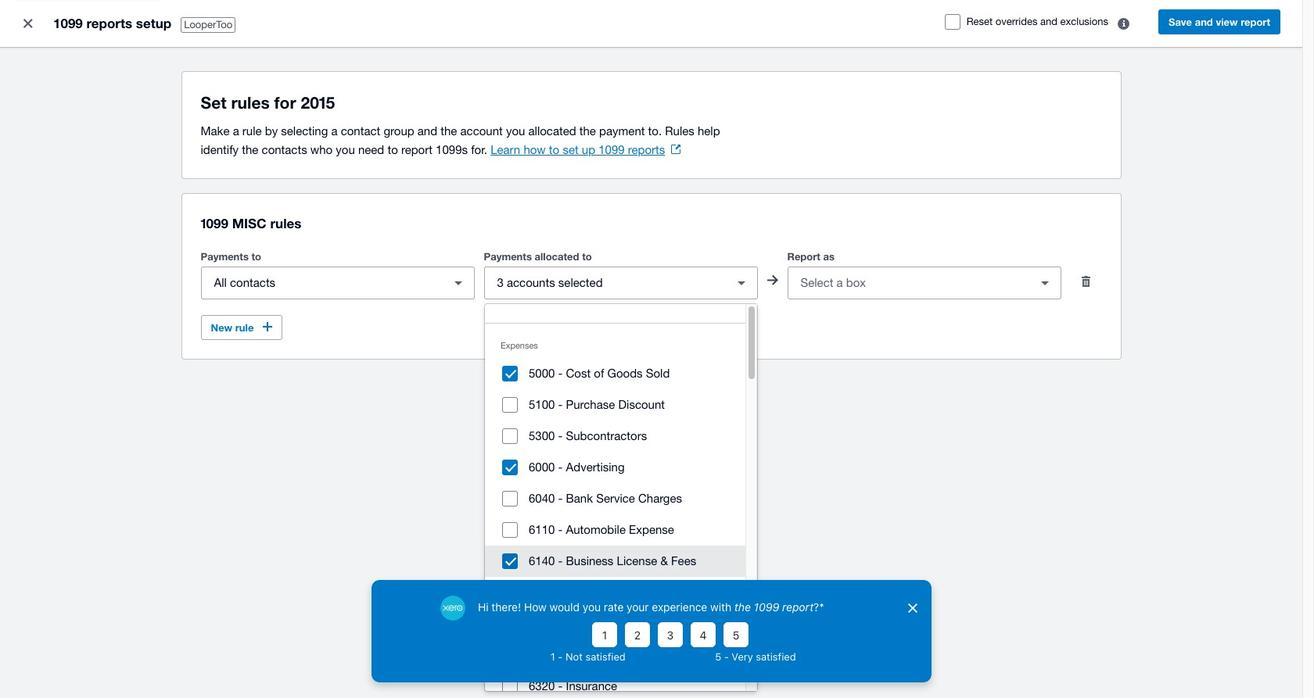 Task type: vqa. For each thing, say whether or not it's contained in the screenshot.
report
yes



Task type: describe. For each thing, give the bounding box(es) containing it.
of
[[594, 367, 605, 380]]

list box containing 5000 - cost of goods sold
[[485, 304, 746, 699]]

5100 - purchase discount
[[529, 398, 665, 412]]

0 horizontal spatial the
[[242, 143, 259, 157]]

dues
[[566, 586, 593, 600]]

set rules for 2015
[[201, 93, 335, 113]]

0 vertical spatial reports
[[87, 15, 132, 31]]

charges
[[639, 492, 682, 506]]

group containing 5000 - cost of goods sold
[[485, 304, 758, 699]]

bank
[[566, 492, 593, 506]]

as
[[824, 250, 835, 263]]

save and view report button
[[1159, 9, 1281, 34]]

0 vertical spatial you
[[506, 124, 525, 138]]

business
[[566, 555, 614, 568]]

- for 5100
[[558, 398, 563, 412]]

help
[[698, 124, 721, 138]]

6170 - equipment rental button
[[485, 609, 746, 640]]

clear overrides and exclusions image
[[1109, 8, 1140, 39]]

2 horizontal spatial the
[[580, 124, 596, 138]]

automobile
[[566, 524, 626, 537]]

Payments allocated to field
[[485, 268, 726, 298]]

for.
[[471, 143, 488, 157]]

equipment
[[566, 618, 623, 631]]

overrides
[[996, 16, 1038, 27]]

6155 - dues & subscriptions button
[[485, 578, 746, 609]]

who
[[311, 143, 333, 157]]

expand list of boxes image
[[1030, 268, 1061, 299]]

1099 for 1099 reports setup
[[53, 15, 83, 31]]

6040
[[529, 492, 555, 506]]

6140 - business license & fees
[[529, 555, 697, 568]]

setup
[[136, 15, 172, 31]]

6140 - business license & fees button
[[485, 546, 746, 578]]

expense
[[629, 524, 675, 537]]

5000 - cost of goods sold button
[[485, 358, 746, 390]]

insurance
[[566, 680, 618, 693]]

payments to
[[201, 250, 261, 263]]

& for subscriptions
[[597, 586, 604, 600]]

5300
[[529, 430, 555, 443]]

- for 6170
[[558, 618, 563, 631]]

payments allocated to
[[484, 250, 592, 263]]

to down 1099 misc rules
[[252, 250, 261, 263]]

subcontractors
[[566, 430, 647, 443]]

contacts
[[262, 143, 307, 157]]

license
[[617, 555, 658, 568]]

contact
[[341, 124, 381, 138]]

6170
[[529, 618, 555, 631]]

to.
[[649, 124, 662, 138]]

to up payments allocated to field
[[582, 250, 592, 263]]

reset
[[967, 16, 993, 27]]

group
[[384, 124, 415, 138]]

fees
[[672, 555, 697, 568]]

loopertoo
[[184, 19, 233, 31]]

6155
[[529, 586, 555, 600]]

1 a from the left
[[233, 124, 239, 138]]

save
[[1169, 16, 1193, 28]]

to left set
[[549, 143, 560, 157]]

report as
[[788, 250, 835, 263]]

6200 - meals & entertainment
[[529, 649, 685, 662]]

service
[[597, 492, 635, 506]]

and inside button
[[1196, 16, 1214, 28]]

payments for payments to
[[201, 250, 249, 263]]

6155 - dues & subscriptions
[[529, 586, 679, 600]]

close rules image
[[13, 8, 44, 39]]

allocated inside make a rule by selecting a contact group and the account you allocated the payment to. rules help identify the contacts who you need to report 1099s for.
[[529, 124, 577, 138]]

1 vertical spatial you
[[336, 143, 355, 157]]

6110 - automobile expense button
[[485, 515, 746, 546]]

make a rule by selecting a contact group and the account you allocated the payment to. rules help identify the contacts who you need to report 1099s for.
[[201, 124, 721, 157]]

2 horizontal spatial 1099
[[599, 143, 625, 157]]

need
[[358, 143, 384, 157]]

2015
[[301, 93, 335, 113]]

6110
[[529, 524, 555, 537]]

5000
[[529, 367, 555, 380]]

account
[[461, 124, 503, 138]]

learn how to set up 1099 reports link
[[491, 143, 681, 157]]

- for 5000
[[558, 367, 563, 380]]

to inside make a rule by selecting a contact group and the account you allocated the payment to. rules help identify the contacts who you need to report 1099s for.
[[388, 143, 398, 157]]

goods
[[608, 367, 643, 380]]

new rule button
[[201, 315, 283, 340]]

Report as field
[[789, 268, 1030, 298]]



Task type: locate. For each thing, give the bounding box(es) containing it.
2 vertical spatial &
[[601, 649, 608, 662]]

1 horizontal spatial 1099
[[201, 215, 228, 232]]

1 vertical spatial allocated
[[535, 250, 580, 263]]

the
[[441, 124, 457, 138], [580, 124, 596, 138], [242, 143, 259, 157]]

1 horizontal spatial a
[[331, 124, 338, 138]]

list box
[[485, 304, 746, 699]]

6170 - equipment rental
[[529, 618, 660, 631]]

- right the "6000" in the left bottom of the page
[[558, 461, 563, 474]]

for
[[274, 93, 296, 113]]

you right who
[[336, 143, 355, 157]]

0 vertical spatial rules
[[231, 93, 270, 113]]

6320
[[529, 680, 555, 693]]

- for 6320
[[558, 680, 563, 693]]

10 - from the top
[[558, 649, 563, 662]]

set
[[563, 143, 579, 157]]

6000 - advertising
[[529, 461, 625, 474]]

& for entertainment
[[601, 649, 608, 662]]

5300 - subcontractors
[[529, 430, 647, 443]]

reports left setup
[[87, 15, 132, 31]]

- right 5300
[[558, 430, 563, 443]]

5300 - subcontractors button
[[485, 421, 746, 452]]

to down group
[[388, 143, 398, 157]]

rules left for
[[231, 93, 270, 113]]

& left fees at the bottom right of page
[[661, 555, 668, 568]]

- for 6140
[[558, 555, 563, 568]]

8 - from the top
[[558, 586, 563, 600]]

make
[[201, 124, 230, 138]]

1 vertical spatial reports
[[628, 143, 665, 157]]

and right group
[[418, 124, 438, 138]]

new rule
[[211, 322, 254, 334]]

1 payments from the left
[[201, 250, 249, 263]]

6 - from the top
[[558, 524, 563, 537]]

purchase
[[566, 398, 615, 412]]

2 vertical spatial 1099
[[201, 215, 228, 232]]

entertainment
[[612, 649, 685, 662]]

rule inside make a rule by selecting a contact group and the account you allocated the payment to. rules help identify the contacts who you need to report 1099s for.
[[243, 124, 262, 138]]

5100
[[529, 398, 555, 412]]

allocated up how
[[529, 124, 577, 138]]

1 horizontal spatial you
[[506, 124, 525, 138]]

6040 - bank service charges
[[529, 492, 682, 506]]

6200 - meals & entertainment button
[[485, 640, 746, 672]]

2 payments from the left
[[484, 250, 532, 263]]

- left the cost
[[558, 367, 563, 380]]

rule inside button
[[235, 322, 254, 334]]

how
[[524, 143, 546, 157]]

- for 6000
[[558, 461, 563, 474]]

you up learn
[[506, 124, 525, 138]]

0 horizontal spatial report
[[401, 143, 433, 157]]

&
[[661, 555, 668, 568], [597, 586, 604, 600], [601, 649, 608, 662]]

meals
[[566, 649, 598, 662]]

- right '6040'
[[558, 492, 563, 506]]

1 horizontal spatial and
[[1041, 16, 1058, 27]]

rule left by
[[243, 124, 262, 138]]

5000 - cost of goods sold
[[529, 367, 670, 380]]

- right "6140"
[[558, 555, 563, 568]]

1 horizontal spatial the
[[441, 124, 457, 138]]

4 - from the top
[[558, 461, 563, 474]]

exclusions
[[1061, 16, 1109, 27]]

0 horizontal spatial you
[[336, 143, 355, 157]]

group
[[485, 304, 758, 699]]

identify
[[201, 143, 239, 157]]

to
[[388, 143, 398, 157], [549, 143, 560, 157], [252, 250, 261, 263], [582, 250, 592, 263]]

and inside make a rule by selecting a contact group and the account you allocated the payment to. rules help identify the contacts who you need to report 1099s for.
[[418, 124, 438, 138]]

misc
[[232, 215, 267, 232]]

reset overrides and exclusions
[[967, 16, 1109, 27]]

rules
[[231, 93, 270, 113], [270, 215, 302, 232]]

- right '6110'
[[558, 524, 563, 537]]

subscriptions
[[607, 586, 679, 600]]

report
[[1241, 16, 1271, 28], [401, 143, 433, 157]]

- right 6200
[[558, 649, 563, 662]]

learn
[[491, 143, 521, 157]]

2 a from the left
[[331, 124, 338, 138]]

- for 5300
[[558, 430, 563, 443]]

0 horizontal spatial rules
[[231, 93, 270, 113]]

0 horizontal spatial payments
[[201, 250, 249, 263]]

and left view
[[1196, 16, 1214, 28]]

0 horizontal spatial a
[[233, 124, 239, 138]]

sold
[[646, 367, 670, 380]]

1 vertical spatial rule
[[235, 322, 254, 334]]

1099 for 1099 misc rules
[[201, 215, 228, 232]]

1 horizontal spatial rules
[[270, 215, 302, 232]]

new
[[211, 322, 233, 334]]

7 - from the top
[[558, 555, 563, 568]]

& inside 6140 - business license & fees button
[[661, 555, 668, 568]]

and right overrides
[[1041, 16, 1058, 27]]

0 vertical spatial &
[[661, 555, 668, 568]]

view
[[1217, 16, 1239, 28]]

& inside 6155 - dues & subscriptions 'button'
[[597, 586, 604, 600]]

0 horizontal spatial and
[[418, 124, 438, 138]]

expand list image
[[726, 268, 757, 299]]

- for 6155
[[558, 586, 563, 600]]

0 horizontal spatial reports
[[87, 15, 132, 31]]

6140
[[529, 555, 555, 568]]

0 vertical spatial rule
[[243, 124, 262, 138]]

the right identify
[[242, 143, 259, 157]]

1 - from the top
[[558, 367, 563, 380]]

save and view report
[[1169, 16, 1271, 28]]

6110 - automobile expense
[[529, 524, 675, 537]]

delete the incomplete rule, where payments to the all contacts are allocated to 5000 - cost of goods sold, 6000 - advertising and 6140 - business license & fees image
[[1071, 266, 1102, 297]]

reports
[[87, 15, 132, 31], [628, 143, 665, 157]]

0 vertical spatial allocated
[[529, 124, 577, 138]]

1 vertical spatial &
[[597, 586, 604, 600]]

- for 6040
[[558, 492, 563, 506]]

rules right the misc
[[270, 215, 302, 232]]

2 horizontal spatial and
[[1196, 16, 1214, 28]]

by
[[265, 124, 278, 138]]

cost
[[566, 367, 591, 380]]

1 vertical spatial report
[[401, 143, 433, 157]]

payments
[[201, 250, 249, 263], [484, 250, 532, 263]]

6320 - insurance button
[[485, 672, 746, 699]]

report
[[788, 250, 821, 263]]

set
[[201, 93, 227, 113]]

reports down to. on the top
[[628, 143, 665, 157]]

1099 reports setup
[[53, 15, 172, 31]]

and
[[1041, 16, 1058, 27], [1196, 16, 1214, 28], [418, 124, 438, 138]]

- right 6170
[[558, 618, 563, 631]]

a up who
[[331, 124, 338, 138]]

1099 right the close rules image at the left top of page
[[53, 15, 83, 31]]

1 horizontal spatial payments
[[484, 250, 532, 263]]

you
[[506, 124, 525, 138], [336, 143, 355, 157]]

payment
[[600, 124, 645, 138]]

6200
[[529, 649, 555, 662]]

rules
[[665, 124, 695, 138]]

- right 5100
[[558, 398, 563, 412]]

- for 6110
[[558, 524, 563, 537]]

& right dues
[[597, 586, 604, 600]]

- right 6320
[[558, 680, 563, 693]]

report down group
[[401, 143, 433, 157]]

advertising
[[566, 461, 625, 474]]

Payments to field
[[202, 268, 443, 298]]

1 horizontal spatial report
[[1241, 16, 1271, 28]]

0 vertical spatial report
[[1241, 16, 1271, 28]]

allocated up payments allocated to field
[[535, 250, 580, 263]]

1099s
[[436, 143, 468, 157]]

6320 - insurance
[[529, 680, 618, 693]]

1099 misc rules
[[201, 215, 302, 232]]

the up 1099s
[[441, 124, 457, 138]]

& right 'meals'
[[601, 649, 608, 662]]

1099 down payment
[[599, 143, 625, 157]]

payments for payments allocated to
[[484, 250, 532, 263]]

rental
[[626, 618, 660, 631]]

selecting
[[281, 124, 328, 138]]

expand list of contact groups image
[[443, 268, 474, 299]]

expenses
[[501, 341, 538, 351]]

5 - from the top
[[558, 492, 563, 506]]

rule right new at top
[[235, 322, 254, 334]]

the up up
[[580, 124, 596, 138]]

discount
[[619, 398, 665, 412]]

-
[[558, 367, 563, 380], [558, 398, 563, 412], [558, 430, 563, 443], [558, 461, 563, 474], [558, 492, 563, 506], [558, 524, 563, 537], [558, 555, 563, 568], [558, 586, 563, 600], [558, 618, 563, 631], [558, 649, 563, 662], [558, 680, 563, 693]]

report inside make a rule by selecting a contact group and the account you allocated the payment to. rules help identify the contacts who you need to report 1099s for.
[[401, 143, 433, 157]]

0 vertical spatial 1099
[[53, 15, 83, 31]]

1 vertical spatial rules
[[270, 215, 302, 232]]

6040 - bank service charges button
[[485, 484, 746, 515]]

11 - from the top
[[558, 680, 563, 693]]

learn how to set up 1099 reports
[[491, 143, 665, 157]]

report right view
[[1241, 16, 1271, 28]]

- for 6200
[[558, 649, 563, 662]]

5100 - purchase discount button
[[485, 390, 746, 421]]

6000
[[529, 461, 555, 474]]

dialog
[[371, 581, 932, 683]]

1099 left the misc
[[201, 215, 228, 232]]

6000 - advertising button
[[485, 452, 746, 484]]

9 - from the top
[[558, 618, 563, 631]]

- right 6155
[[558, 586, 563, 600]]

report inside button
[[1241, 16, 1271, 28]]

1099
[[53, 15, 83, 31], [599, 143, 625, 157], [201, 215, 228, 232]]

2 - from the top
[[558, 398, 563, 412]]

rule
[[243, 124, 262, 138], [235, 322, 254, 334]]

1 vertical spatial 1099
[[599, 143, 625, 157]]

1 horizontal spatial reports
[[628, 143, 665, 157]]

up
[[582, 143, 596, 157]]

& inside 6200 - meals & entertainment button
[[601, 649, 608, 662]]

a right 'make'
[[233, 124, 239, 138]]

3 - from the top
[[558, 430, 563, 443]]

0 horizontal spatial 1099
[[53, 15, 83, 31]]



